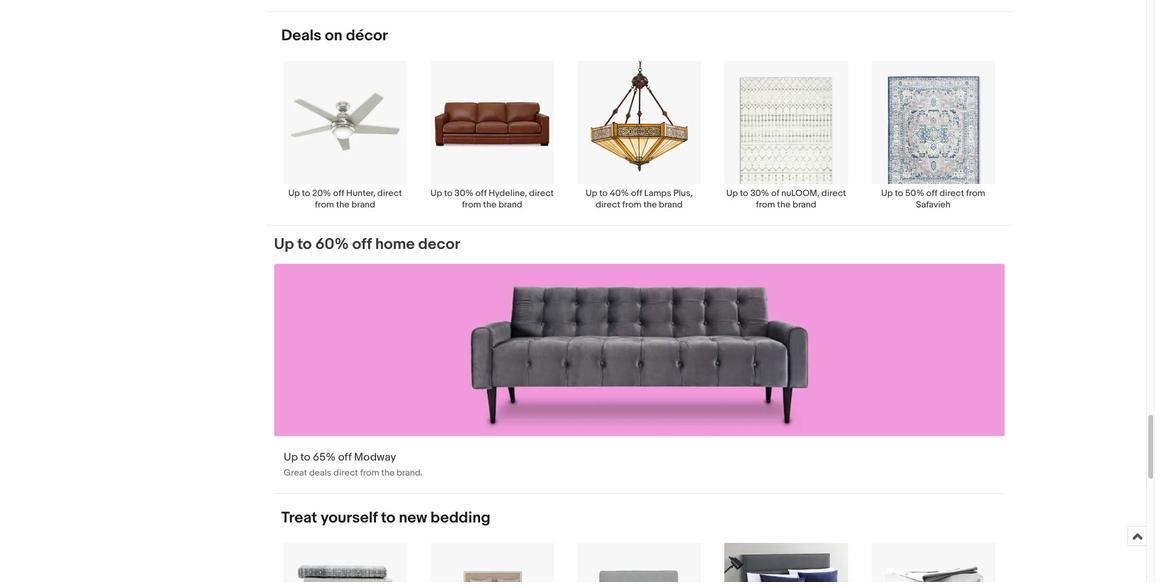 Task type: locate. For each thing, give the bounding box(es) containing it.
30% for off
[[455, 188, 474, 199]]

from inside up to 30% off hydeline, direct from the brand
[[462, 199, 481, 211]]

the
[[336, 199, 350, 211], [483, 199, 497, 211], [644, 199, 657, 211], [777, 199, 791, 211], [381, 467, 395, 479]]

up inside up to 30% of nuloom, direct from the brand
[[726, 188, 738, 199]]

to up great
[[300, 451, 310, 464]]

3 brand from the left
[[659, 199, 683, 211]]

direct inside up to 40% off lamps plus, direct from the brand
[[596, 199, 621, 211]]

off inside up to 65% off modway great deals direct from the brand.
[[338, 451, 352, 464]]

up inside up to 50% off direct from safavieh
[[881, 188, 893, 199]]

brand inside up to 30% off hydeline, direct from the brand
[[499, 199, 522, 211]]

up left 20%
[[288, 188, 300, 199]]

60%
[[315, 236, 349, 254]]

brand inside up to 20% off hunter, direct from the brand
[[352, 199, 375, 211]]

off for 30%
[[476, 188, 487, 199]]

brand
[[352, 199, 375, 211], [499, 199, 522, 211], [659, 199, 683, 211], [793, 199, 817, 211]]

off right 65%
[[338, 451, 352, 464]]

up to 30% of nuloom, direct from the brand link
[[713, 60, 860, 211]]

list containing up to 20% off hunter, direct from the brand
[[267, 60, 1012, 225]]

30% inside up to 30% off hydeline, direct from the brand
[[455, 188, 474, 199]]

brand for up to 30% of nuloom, direct from the brand
[[793, 199, 817, 211]]

up left 60%
[[274, 236, 294, 254]]

direct
[[377, 188, 402, 199], [529, 188, 554, 199], [822, 188, 846, 199], [940, 188, 964, 199], [596, 199, 621, 211], [334, 467, 358, 479]]

bedding
[[431, 509, 491, 528]]

up to 65% off modway great deals direct from the brand.
[[284, 451, 423, 479]]

to left 60%
[[297, 236, 312, 254]]

to
[[302, 188, 310, 199], [444, 188, 453, 199], [599, 188, 608, 199], [740, 188, 748, 199], [895, 188, 903, 199], [297, 236, 312, 254], [300, 451, 310, 464], [381, 509, 395, 528]]

up left 40%
[[586, 188, 597, 199]]

off inside up to 50% off direct from safavieh
[[927, 188, 938, 199]]

30% inside up to 30% of nuloom, direct from the brand
[[750, 188, 769, 199]]

direct left lamps
[[596, 199, 621, 211]]

2 brand from the left
[[499, 199, 522, 211]]

from left hydeline,
[[462, 199, 481, 211]]

to inside up to 30% of nuloom, direct from the brand
[[740, 188, 748, 199]]

direct right deals
[[334, 467, 358, 479]]

the inside up to 30% of nuloom, direct from the brand
[[777, 199, 791, 211]]

from
[[966, 188, 986, 199], [315, 199, 334, 211], [462, 199, 481, 211], [623, 199, 642, 211], [756, 199, 775, 211], [360, 467, 379, 479]]

great
[[284, 467, 307, 479]]

2 vertical spatial list
[[267, 543, 1012, 582]]

off inside up to 40% off lamps plus, direct from the brand
[[631, 188, 642, 199]]

4 brand from the left
[[793, 199, 817, 211]]

to for up to 30% of nuloom, direct from the brand
[[740, 188, 748, 199]]

treat yourself to new bedding
[[281, 509, 491, 528]]

1 vertical spatial list
[[267, 60, 1012, 225]]

up
[[288, 188, 300, 199], [431, 188, 442, 199], [586, 188, 597, 199], [726, 188, 738, 199], [881, 188, 893, 199], [274, 236, 294, 254], [284, 451, 298, 464]]

off right 50%
[[927, 188, 938, 199]]

brand inside up to 30% of nuloom, direct from the brand
[[793, 199, 817, 211]]

from left lamps
[[623, 199, 642, 211]]

hydeline,
[[489, 188, 527, 199]]

direct right 50%
[[940, 188, 964, 199]]

off for 20%
[[333, 188, 344, 199]]

to inside up to 65% off modway great deals direct from the brand.
[[300, 451, 310, 464]]

2 list from the top
[[267, 60, 1012, 225]]

up inside up to 40% off lamps plus, direct from the brand
[[586, 188, 597, 199]]

up to 50% off direct from safavieh
[[881, 188, 986, 211]]

to left of
[[740, 188, 748, 199]]

3 list from the top
[[267, 543, 1012, 582]]

30%
[[455, 188, 474, 199], [750, 188, 769, 199]]

to left new
[[381, 509, 395, 528]]

off
[[333, 188, 344, 199], [476, 188, 487, 199], [631, 188, 642, 199], [927, 188, 938, 199], [352, 236, 372, 254], [338, 451, 352, 464]]

direct right nuloom,
[[822, 188, 846, 199]]

up left of
[[726, 188, 738, 199]]

30% left hydeline,
[[455, 188, 474, 199]]

up to 60% off home decor
[[274, 236, 460, 254]]

off left hydeline,
[[476, 188, 487, 199]]

up to 40% off lamps plus, direct from the brand link
[[566, 60, 713, 211]]

direct right hunter,
[[377, 188, 402, 199]]

from left nuloom,
[[756, 199, 775, 211]]

the inside up to 20% off hunter, direct from the brand
[[336, 199, 350, 211]]

to for up to 20% off hunter, direct from the brand
[[302, 188, 310, 199]]

to inside up to 20% off hunter, direct from the brand
[[302, 188, 310, 199]]

0 vertical spatial list
[[267, 0, 1012, 12]]

the for up to 30% off hydeline, direct from the brand
[[483, 199, 497, 211]]

to inside up to 30% off hydeline, direct from the brand
[[444, 188, 453, 199]]

off inside up to 20% off hunter, direct from the brand
[[333, 188, 344, 199]]

up up decor at the left top of the page
[[431, 188, 442, 199]]

up to 30% off hydeline, direct from the brand link
[[419, 60, 566, 211]]

up inside up to 20% off hunter, direct from the brand
[[288, 188, 300, 199]]

1 30% from the left
[[455, 188, 474, 199]]

to left 50%
[[895, 188, 903, 199]]

20%
[[312, 188, 331, 199]]

off right 60%
[[352, 236, 372, 254]]

décor
[[346, 27, 388, 45]]

30% left of
[[750, 188, 769, 199]]

list for deals on décor
[[267, 60, 1012, 225]]

to left 40%
[[599, 188, 608, 199]]

from down modway
[[360, 467, 379, 479]]

to up decor at the left top of the page
[[444, 188, 453, 199]]

the inside up to 30% off hydeline, direct from the brand
[[483, 199, 497, 211]]

list
[[267, 0, 1012, 12], [267, 60, 1012, 225], [267, 543, 1012, 582]]

to left 20%
[[302, 188, 310, 199]]

direct inside up to 30% off hydeline, direct from the brand
[[529, 188, 554, 199]]

off right 40%
[[631, 188, 642, 199]]

1 brand from the left
[[352, 199, 375, 211]]

up inside up to 30% off hydeline, direct from the brand
[[431, 188, 442, 199]]

up up great
[[284, 451, 298, 464]]

up to 20% off hunter, direct from the brand
[[288, 188, 402, 211]]

treat
[[281, 509, 317, 528]]

modway
[[354, 451, 396, 464]]

up for up to 30% off hydeline, direct from the brand
[[431, 188, 442, 199]]

off inside up to 30% off hydeline, direct from the brand
[[476, 188, 487, 199]]

0 horizontal spatial 30%
[[455, 188, 474, 199]]

from left hunter,
[[315, 199, 334, 211]]

None text field
[[274, 264, 1005, 493]]

up to 20% off hunter, direct from the brand link
[[272, 60, 419, 211]]

none text field containing up to 65% off modway
[[274, 264, 1005, 493]]

up left 50%
[[881, 188, 893, 199]]

to inside up to 40% off lamps plus, direct from the brand
[[599, 188, 608, 199]]

off right 20%
[[333, 188, 344, 199]]

to inside up to 50% off direct from safavieh
[[895, 188, 903, 199]]

direct inside up to 20% off hunter, direct from the brand
[[377, 188, 402, 199]]

direct right hydeline,
[[529, 188, 554, 199]]

plus,
[[674, 188, 693, 199]]

2 30% from the left
[[750, 188, 769, 199]]

1 horizontal spatial 30%
[[750, 188, 769, 199]]

from right safavieh
[[966, 188, 986, 199]]



Task type: describe. For each thing, give the bounding box(es) containing it.
lamps
[[644, 188, 672, 199]]

1 list from the top
[[267, 0, 1012, 12]]

from inside up to 40% off lamps plus, direct from the brand
[[623, 199, 642, 211]]

the inside up to 65% off modway great deals direct from the brand.
[[381, 467, 395, 479]]

from inside up to 20% off hunter, direct from the brand
[[315, 199, 334, 211]]

decor
[[418, 236, 460, 254]]

the for up to 20% off hunter, direct from the brand
[[336, 199, 350, 211]]

brand inside up to 40% off lamps plus, direct from the brand
[[659, 199, 683, 211]]

to for up to 40% off lamps plus, direct from the brand
[[599, 188, 608, 199]]

yourself
[[321, 509, 378, 528]]

from inside up to 30% of nuloom, direct from the brand
[[756, 199, 775, 211]]

to for up to 60% off home decor
[[297, 236, 312, 254]]

new
[[399, 509, 427, 528]]

brand for up to 30% off hydeline, direct from the brand
[[499, 199, 522, 211]]

up to 30% of nuloom, direct from the brand
[[726, 188, 846, 211]]

off for 40%
[[631, 188, 642, 199]]

brand.
[[397, 467, 423, 479]]

40%
[[610, 188, 629, 199]]

up for up to 30% of nuloom, direct from the brand
[[726, 188, 738, 199]]

off for 60%
[[352, 236, 372, 254]]

to for up to 30% off hydeline, direct from the brand
[[444, 188, 453, 199]]

on
[[325, 27, 343, 45]]

direct inside up to 30% of nuloom, direct from the brand
[[822, 188, 846, 199]]

deals
[[309, 467, 332, 479]]

deals on décor
[[281, 27, 388, 45]]

off for 65%
[[338, 451, 352, 464]]

hunter,
[[346, 188, 375, 199]]

30% for of
[[750, 188, 769, 199]]

up to 40% off lamps plus, direct from the brand
[[586, 188, 693, 211]]

the inside up to 40% off lamps plus, direct from the brand
[[644, 199, 657, 211]]

home
[[375, 236, 415, 254]]

up to 30% off hydeline, direct from the brand
[[431, 188, 554, 211]]

from inside up to 50% off direct from safavieh
[[966, 188, 986, 199]]

off for 50%
[[927, 188, 938, 199]]

up for up to 20% off hunter, direct from the brand
[[288, 188, 300, 199]]

to for up to 50% off direct from safavieh
[[895, 188, 903, 199]]

direct inside up to 65% off modway great deals direct from the brand.
[[334, 467, 358, 479]]

list for treat yourself to new bedding
[[267, 543, 1012, 582]]

the for up to 30% of nuloom, direct from the brand
[[777, 199, 791, 211]]

up for up to 60% off home decor
[[274, 236, 294, 254]]

deals
[[281, 27, 322, 45]]

up to 50% off direct from safavieh link
[[860, 60, 1007, 211]]

up for up to 50% off direct from safavieh
[[881, 188, 893, 199]]

50%
[[905, 188, 925, 199]]

from inside up to 65% off modway great deals direct from the brand.
[[360, 467, 379, 479]]

up inside up to 65% off modway great deals direct from the brand.
[[284, 451, 298, 464]]

to for up to 65% off modway great deals direct from the brand.
[[300, 451, 310, 464]]

safavieh
[[916, 199, 951, 211]]

of
[[771, 188, 779, 199]]

brand for up to 20% off hunter, direct from the brand
[[352, 199, 375, 211]]

up for up to 40% off lamps plus, direct from the brand
[[586, 188, 597, 199]]

nuloom,
[[782, 188, 820, 199]]

direct inside up to 50% off direct from safavieh
[[940, 188, 964, 199]]

65%
[[313, 451, 336, 464]]



Task type: vqa. For each thing, say whether or not it's contained in the screenshot.
Up associated with Up to 40% off Lamps Plus, direct from the brand
yes



